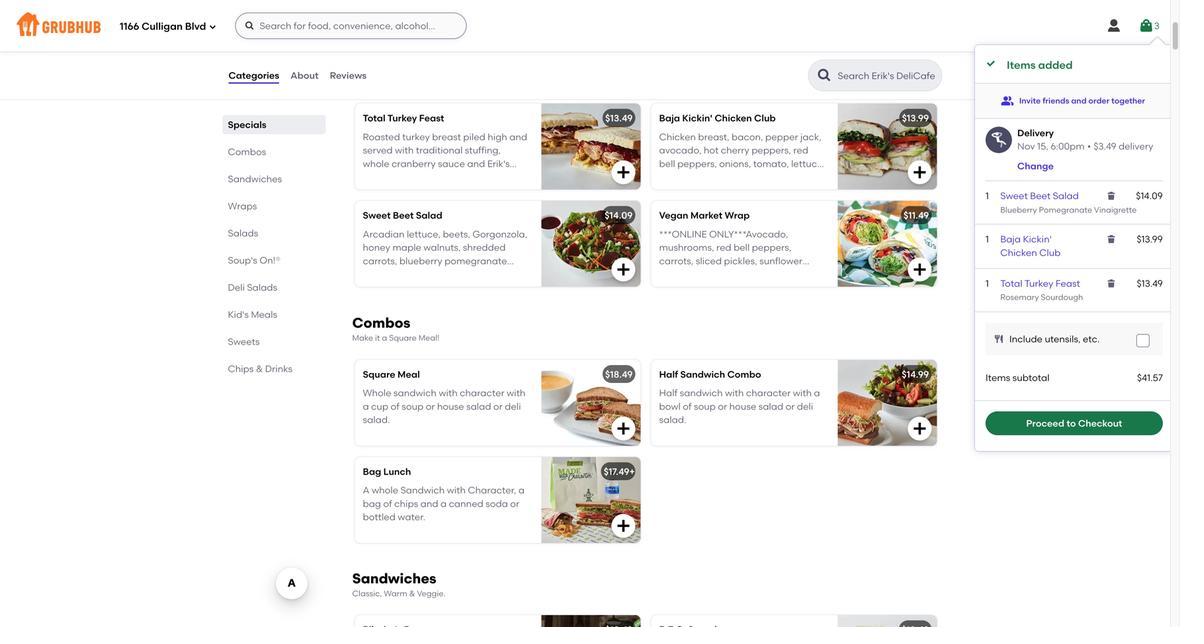 Task type: describe. For each thing, give the bounding box(es) containing it.
sandwiches tab
[[228, 172, 321, 186]]

of for cup
[[391, 401, 400, 412]]

Search Erik's DeliCafe search field
[[837, 70, 938, 82]]

sandwich inside a whole sandwich with character, a bag of chips and a canned soda or bottled water.
[[401, 485, 445, 496]]

roll.
[[687, 185, 703, 196]]

categories button
[[228, 52, 280, 99]]

0 vertical spatial baja
[[660, 113, 681, 124]]

rosemary
[[458, 172, 500, 183]]

bell
[[660, 158, 676, 169]]

items subtotal
[[986, 372, 1050, 384]]

half for half sandwich with character with a bowl of soup or house salad or deli salad.
[[660, 388, 678, 399]]

cal. inside arcadian lettuce, beets, gorgonzola, honey maple walnuts, shredded carrots, blueberry pomegranate vinaigrette.  560 cal.
[[435, 269, 451, 280]]

deli salads tab
[[228, 281, 321, 295]]

reviews
[[330, 70, 367, 81]]

0 horizontal spatial $14.09
[[605, 210, 633, 221]]

1 vertical spatial beet
[[393, 210, 414, 221]]

blueberry
[[400, 255, 443, 267]]

pepper
[[766, 131, 799, 142]]

breast,
[[699, 131, 730, 142]]

erik's
[[488, 158, 510, 169]]

0 horizontal spatial club
[[755, 113, 776, 124]]

delivery
[[1119, 141, 1154, 152]]

salads tab
[[228, 226, 321, 240]]

vegan market wrap
[[660, 210, 750, 221]]

svg image inside main navigation navigation
[[209, 23, 217, 31]]

salad for square meal
[[467, 401, 492, 412]]

onion
[[660, 185, 685, 196]]

proceed to checkout
[[1027, 418, 1123, 429]]

about
[[291, 70, 319, 81]]

vinaigrette
[[1095, 205, 1138, 215]]

3 button
[[1139, 14, 1160, 38]]

deli
[[228, 282, 245, 293]]

sweet beet salad link
[[1001, 190, 1080, 202]]

specials tab
[[228, 118, 321, 132]]

delivery nov 15, 6:00pm • $3.49 delivery
[[1018, 127, 1154, 152]]

0 vertical spatial turkey
[[388, 113, 417, 124]]

specials for a limited time only.
[[352, 58, 439, 86]]

wraps tab
[[228, 199, 321, 213]]

invite friends and order together button
[[1001, 89, 1146, 113]]

salad inside items added tooltip
[[1054, 190, 1080, 202]]

roasted
[[363, 131, 400, 142]]

sweet beet salad inside items added tooltip
[[1001, 190, 1080, 202]]

search icon image
[[817, 68, 833, 83]]

chips
[[395, 498, 419, 510]]

sweet beet salad image
[[542, 201, 641, 287]]

roasted turkey breast piled high and served with traditional stuffing, whole cranberry sauce and erik's secret goo on sliced rosemary sourdough bread.  810 cal.
[[363, 131, 528, 196]]

0 horizontal spatial sweet beet salad
[[363, 210, 443, 221]]

sweets
[[228, 336, 260, 348]]

0 horizontal spatial feast
[[419, 113, 444, 124]]

0 horizontal spatial total turkey feast
[[363, 113, 444, 124]]

soup's on!® tab
[[228, 254, 321, 267]]

classic,
[[352, 589, 382, 599]]

chips
[[228, 363, 254, 375]]

honey
[[363, 242, 391, 253]]

vinaigrette.
[[363, 269, 414, 280]]

baja kickin' chicken club link
[[1001, 234, 1061, 259]]

sourdough
[[363, 185, 411, 196]]

goo
[[394, 172, 414, 183]]

half for half sandwich combo
[[660, 369, 679, 380]]

sliced
[[429, 172, 455, 183]]

whole inside a whole sandwich with character, a bag of chips and a canned soda or bottled water.
[[372, 485, 399, 496]]

1 vertical spatial square
[[363, 369, 396, 380]]

1166
[[120, 21, 139, 33]]

+
[[630, 466, 635, 478]]

beet inside items added tooltip
[[1031, 190, 1051, 202]]

water.
[[398, 512, 426, 523]]

baja kickin' chicken club image
[[838, 104, 938, 190]]

character,
[[468, 485, 517, 496]]

bag
[[363, 498, 381, 510]]

soup's on!®
[[228, 255, 281, 266]]

combo
[[728, 369, 762, 380]]

0 horizontal spatial baja kickin' chicken club
[[660, 113, 776, 124]]

proceed
[[1027, 418, 1065, 429]]

house for sandwich
[[730, 401, 757, 412]]

total inside items added tooltip
[[1001, 278, 1023, 289]]

delivery
[[1018, 127, 1055, 139]]

combos for combos make it a square meal!
[[352, 315, 411, 332]]

avocado,
[[660, 145, 702, 156]]

chicken inside items added tooltip
[[1001, 247, 1038, 259]]

checkout
[[1079, 418, 1123, 429]]

1 horizontal spatial peppers,
[[752, 145, 792, 156]]

soda
[[486, 498, 508, 510]]

kid's
[[228, 309, 249, 320]]

include
[[1010, 333, 1043, 345]]

sweets tab
[[228, 335, 321, 349]]

salads inside tab
[[247, 282, 278, 293]]

sandwich for meal
[[394, 388, 437, 399]]

bag lunch
[[363, 466, 411, 478]]

1 horizontal spatial sandwich
[[681, 369, 726, 380]]

half sandwich combo
[[660, 369, 762, 380]]

with inside the roasted turkey breast piled high and served with traditional stuffing, whole cranberry sauce and erik's secret goo on sliced rosemary sourdough bread.  810 cal.
[[395, 145, 414, 156]]

0 horizontal spatial sweet
[[363, 210, 391, 221]]

reviews button
[[329, 52, 368, 99]]

peppered
[[772, 172, 817, 183]]

piled
[[464, 131, 486, 142]]

arcadian lettuce, beets, gorgonzola, honey maple walnuts, shredded carrots, blueberry pomegranate vinaigrette.  560 cal.
[[363, 229, 528, 280]]

drinks
[[265, 363, 293, 375]]

order
[[1089, 96, 1110, 105]]

a inside chicken breast, bacon, pepper jack, avocado, hot cherry peppers, red bell peppers, onions, tomato, lettuce and jalapeno ranch on a peppered onion roll. served warm.
[[764, 172, 770, 183]]

a inside combos make it a square meal!
[[382, 333, 387, 343]]

$17.49 +
[[604, 466, 635, 478]]

soup for bowl
[[694, 401, 716, 412]]

secret
[[363, 172, 392, 183]]

on inside chicken breast, bacon, pepper jack, avocado, hot cherry peppers, red bell peppers, onions, tomato, lettuce and jalapeno ranch on a peppered onion roll. served warm.
[[750, 172, 762, 183]]

deli for half sandwich with character with a bowl of soup or house salad or deli salad.
[[798, 401, 814, 412]]

sandwiches classic, warm & veggie.
[[352, 571, 446, 599]]

810
[[445, 185, 460, 196]]

red
[[794, 145, 809, 156]]

chicken breast, bacon, pepper jack, avocado, hot cherry peppers, red bell peppers, onions, tomato, lettuce and jalapeno ranch on a peppered onion roll. served warm.
[[660, 131, 823, 196]]

$14.99
[[902, 369, 930, 380]]

pomegranate
[[445, 255, 507, 267]]

$3.49
[[1094, 141, 1117, 152]]

total turkey feast inside items added tooltip
[[1001, 278, 1081, 289]]

main navigation navigation
[[0, 0, 1171, 52]]

gorgonzola,
[[473, 229, 528, 240]]

walnuts,
[[424, 242, 461, 253]]

or inside a whole sandwich with character, a bag of chips and a canned soda or bottled water.
[[511, 498, 520, 510]]

soup for cup
[[402, 401, 424, 412]]

a inside whole sandwich with character with a cup of soup or house salad or deli salad.
[[363, 401, 369, 412]]

baja inside items added tooltip
[[1001, 234, 1021, 245]]

whole
[[363, 388, 392, 399]]

whole inside the roasted turkey breast piled high and served with traditional stuffing, whole cranberry sauce and erik's secret goo on sliced rosemary sourdough bread.  810 cal.
[[363, 158, 390, 169]]

bowl
[[660, 401, 681, 412]]

meal
[[398, 369, 420, 380]]

half sandwich with character with a bowl of soup or house salad or deli salad.
[[660, 388, 821, 426]]

3
[[1155, 20, 1160, 31]]

cherry
[[721, 145, 750, 156]]

tomato,
[[754, 158, 790, 169]]

character for square meal
[[460, 388, 505, 399]]

and inside a whole sandwich with character, a bag of chips and a canned soda or bottled water.
[[421, 498, 439, 510]]

meal!
[[419, 333, 440, 343]]

sandwich for sandwich
[[680, 388, 723, 399]]

and inside button
[[1072, 96, 1087, 105]]

meals
[[251, 309, 277, 320]]

bag lunch image
[[542, 457, 641, 543]]

salad. for bowl
[[660, 415, 687, 426]]

time
[[402, 77, 419, 86]]

about button
[[290, 52, 319, 99]]

half sandwich combo image
[[838, 360, 938, 446]]

1 vertical spatial salad
[[416, 210, 443, 221]]

for
[[352, 77, 365, 86]]



Task type: vqa. For each thing, say whether or not it's contained in the screenshot.
'Search Hecho En Mexico' search field
no



Task type: locate. For each thing, give the bounding box(es) containing it.
2 soup from the left
[[694, 401, 716, 412]]

baja up avocado,
[[660, 113, 681, 124]]

0 vertical spatial salad
[[1054, 190, 1080, 202]]

1 horizontal spatial turkey
[[1025, 278, 1054, 289]]

combos
[[228, 146, 266, 158], [352, 315, 411, 332]]

sandwiches inside tab
[[228, 173, 282, 185]]

a inside specials for a limited time only.
[[367, 77, 372, 86]]

of inside whole sandwich with character with a cup of soup or house salad or deli salad.
[[391, 401, 400, 412]]

0 horizontal spatial $13.49
[[606, 113, 633, 124]]

1 character from the left
[[460, 388, 505, 399]]

1 vertical spatial club
[[1040, 247, 1061, 259]]

1 horizontal spatial sandwiches
[[352, 571, 437, 587]]

1 vertical spatial peppers,
[[678, 158, 718, 169]]

turkey up turkey
[[388, 113, 417, 124]]

0 horizontal spatial character
[[460, 388, 505, 399]]

0 vertical spatial $13.49
[[606, 113, 633, 124]]

$18.49
[[606, 369, 633, 380]]

a inside half sandwich with character with a bowl of soup or house salad or deli salad.
[[815, 388, 821, 399]]

make
[[352, 333, 373, 343]]

peppers, up jalapeno
[[678, 158, 718, 169]]

560
[[416, 269, 433, 280]]

0 horizontal spatial soup
[[402, 401, 424, 412]]

salads inside tab
[[228, 228, 258, 239]]

specials inside specials for a limited time only.
[[352, 58, 412, 75]]

total up rosemary
[[1001, 278, 1023, 289]]

1 salad. from the left
[[363, 415, 390, 426]]

1 horizontal spatial sweet
[[1001, 190, 1029, 202]]

soup down meal
[[402, 401, 424, 412]]

to
[[1067, 418, 1077, 429]]

3 1 from the top
[[986, 278, 990, 289]]

1 horizontal spatial salad
[[1054, 190, 1080, 202]]

sandwich inside half sandwich with character with a bowl of soup or house salad or deli salad.
[[680, 388, 723, 399]]

sweet beet salad up "blueberry"
[[1001, 190, 1080, 202]]

maple
[[393, 242, 422, 253]]

$14.09 left 'vegan'
[[605, 210, 633, 221]]

sweet up arcadian
[[363, 210, 391, 221]]

onions,
[[720, 158, 752, 169]]

1 vertical spatial feast
[[1056, 278, 1081, 289]]

1 vertical spatial combos
[[352, 315, 411, 332]]

chicken up avocado,
[[660, 131, 696, 142]]

total turkey feast
[[363, 113, 444, 124], [1001, 278, 1081, 289]]

with inside a whole sandwich with character, a bag of chips and a canned soda or bottled water.
[[447, 485, 466, 496]]

1 vertical spatial total
[[1001, 278, 1023, 289]]

peppers, up tomato,
[[752, 145, 792, 156]]

combos inside combos make it a square meal!
[[352, 315, 411, 332]]

feast inside items added tooltip
[[1056, 278, 1081, 289]]

0 vertical spatial &
[[256, 363, 263, 375]]

0 vertical spatial peppers,
[[752, 145, 792, 156]]

1 vertical spatial baja
[[1001, 234, 1021, 245]]

turkey up rosemary sourdough
[[1025, 278, 1054, 289]]

beets,
[[443, 229, 471, 240]]

salad. inside half sandwich with character with a bowl of soup or house salad or deli salad.
[[660, 415, 687, 426]]

1 horizontal spatial soup
[[694, 401, 716, 412]]

1 for total
[[986, 278, 990, 289]]

character for half sandwich combo
[[747, 388, 791, 399]]

kid's meals
[[228, 309, 277, 320]]

nov
[[1018, 141, 1036, 152]]

of
[[391, 401, 400, 412], [683, 401, 692, 412], [384, 498, 392, 510]]

2 house from the left
[[730, 401, 757, 412]]

$14.09
[[1137, 190, 1164, 202], [605, 210, 633, 221]]

1 horizontal spatial total turkey feast
[[1001, 278, 1081, 289]]

stuffing,
[[465, 145, 501, 156]]

deli salads
[[228, 282, 278, 293]]

specials for specials for a limited time only.
[[352, 58, 412, 75]]

$13.99 inside items added tooltip
[[1138, 234, 1164, 245]]

0 horizontal spatial deli
[[505, 401, 521, 412]]

0 vertical spatial total
[[363, 113, 386, 124]]

sandwich down the 'half sandwich combo'
[[680, 388, 723, 399]]

1 horizontal spatial salad.
[[660, 415, 687, 426]]

0 vertical spatial items
[[1008, 59, 1036, 71]]

kickin' down "blueberry"
[[1024, 234, 1052, 245]]

2 vertical spatial 1
[[986, 278, 990, 289]]

sandwich up chips
[[401, 485, 445, 496]]

0 vertical spatial sandwiches
[[228, 173, 282, 185]]

1 horizontal spatial baja
[[1001, 234, 1021, 245]]

sandwich left combo
[[681, 369, 726, 380]]

0 horizontal spatial sandwiches
[[228, 173, 282, 185]]

house inside half sandwich with character with a bowl of soup or house salad or deli salad.
[[730, 401, 757, 412]]

combos up it
[[352, 315, 411, 332]]

0 vertical spatial sweet
[[1001, 190, 1029, 202]]

chips & drinks
[[228, 363, 293, 375]]

0 vertical spatial salads
[[228, 228, 258, 239]]

lettuce,
[[407, 229, 441, 240]]

bacon,
[[732, 131, 764, 142]]

0 vertical spatial baja kickin' chicken club
[[660, 113, 776, 124]]

2 half from the top
[[660, 388, 678, 399]]

feast up sourdough
[[1056, 278, 1081, 289]]

house
[[437, 401, 464, 412], [730, 401, 757, 412]]

sweet beet salad up arcadian
[[363, 210, 443, 221]]

ranch
[[722, 172, 748, 183]]

canned
[[449, 498, 484, 510]]

1 vertical spatial sandwich
[[401, 485, 445, 496]]

sweet up "blueberry"
[[1001, 190, 1029, 202]]

sandwiches for sandwiches classic, warm & veggie.
[[352, 571, 437, 587]]

1 left total turkey feast link
[[986, 278, 990, 289]]

soup inside half sandwich with character with a bowl of soup or house salad or deli salad.
[[694, 401, 716, 412]]

1 deli from the left
[[505, 401, 521, 412]]

0 horizontal spatial sandwich
[[394, 388, 437, 399]]

square inside combos make it a square meal!
[[389, 333, 417, 343]]

deli for whole sandwich with character with a cup of soup or house salad or deli salad.
[[505, 401, 521, 412]]

salads up soup's
[[228, 228, 258, 239]]

wraps
[[228, 201, 257, 212]]

character inside half sandwich with character with a bowl of soup or house salad or deli salad.
[[747, 388, 791, 399]]

2 sandwich from the left
[[680, 388, 723, 399]]

chicken up bacon, on the right top
[[715, 113, 753, 124]]

baja kickin' chicken club down "blueberry"
[[1001, 234, 1061, 259]]

combos tab
[[228, 145, 321, 159]]

0 vertical spatial chicken
[[715, 113, 753, 124]]

1 vertical spatial $14.09
[[605, 210, 633, 221]]

2 salad from the left
[[759, 401, 784, 412]]

$14.09 inside items added tooltip
[[1137, 190, 1164, 202]]

and up water.
[[421, 498, 439, 510]]

soup
[[402, 401, 424, 412], [694, 401, 716, 412]]

etc.
[[1084, 333, 1100, 345]]

1 horizontal spatial club
[[1040, 247, 1061, 259]]

kickin' up "breast,"
[[683, 113, 713, 124]]

specials inside specials tab
[[228, 119, 267, 130]]

1 on from the left
[[416, 172, 427, 183]]

1 vertical spatial baja kickin' chicken club
[[1001, 234, 1061, 259]]

0 horizontal spatial specials
[[228, 119, 267, 130]]

high
[[488, 131, 508, 142]]

house inside whole sandwich with character with a cup of soup or house salad or deli salad.
[[437, 401, 464, 412]]

items for items added
[[1008, 59, 1036, 71]]

sandwich inside whole sandwich with character with a cup of soup or house salad or deli salad.
[[394, 388, 437, 399]]

of right bowl
[[683, 401, 692, 412]]

and up rosemary
[[468, 158, 485, 169]]

of right cup
[[391, 401, 400, 412]]

baja kickin' chicken club up "breast,"
[[660, 113, 776, 124]]

sauce
[[438, 158, 465, 169]]

combos inside tab
[[228, 146, 266, 158]]

cup
[[371, 401, 389, 412]]

beet up arcadian
[[393, 210, 414, 221]]

whole up bag
[[372, 485, 399, 496]]

salad. down cup
[[363, 415, 390, 426]]

change
[[1018, 160, 1055, 172]]

cal. right 560
[[435, 269, 451, 280]]

blueberry pomegranate vinaigrette
[[1001, 205, 1138, 215]]

sweet inside items added tooltip
[[1001, 190, 1029, 202]]

0 vertical spatial sweet beet salad
[[1001, 190, 1080, 202]]

1 horizontal spatial feast
[[1056, 278, 1081, 289]]

total turkey feast image
[[542, 104, 641, 190]]

2 deli from the left
[[798, 401, 814, 412]]

specials up combos tab at the left top of the page
[[228, 119, 267, 130]]

sandwiches inside the sandwiches classic, warm & veggie.
[[352, 571, 437, 587]]

1 left sweet beet salad link
[[986, 190, 990, 202]]

baja kickin' chicken club inside items added tooltip
[[1001, 234, 1061, 259]]

it
[[375, 333, 380, 343]]

0 vertical spatial beet
[[1031, 190, 1051, 202]]

$13.49 inside items added tooltip
[[1138, 278, 1164, 289]]

1 vertical spatial turkey
[[1025, 278, 1054, 289]]

1 vertical spatial specials
[[228, 119, 267, 130]]

0 vertical spatial $13.99
[[903, 113, 930, 124]]

salad
[[1054, 190, 1080, 202], [416, 210, 443, 221]]

kickin' inside baja kickin' chicken club link
[[1024, 234, 1052, 245]]

salad for half sandwich combo
[[759, 401, 784, 412]]

cranberry
[[392, 158, 436, 169]]

0 vertical spatial feast
[[419, 113, 444, 124]]

on up the bread.
[[416, 172, 427, 183]]

1 for baja
[[986, 234, 990, 245]]

1 vertical spatial cal.
[[435, 269, 451, 280]]

0 horizontal spatial total
[[363, 113, 386, 124]]

1 vertical spatial $13.49
[[1138, 278, 1164, 289]]

pilgrim's progress image
[[542, 616, 641, 628]]

cal. down rosemary
[[462, 185, 478, 196]]

1 horizontal spatial on
[[750, 172, 762, 183]]

on up warm.
[[750, 172, 762, 183]]

square meal image
[[542, 360, 641, 446]]

kid's meals tab
[[228, 308, 321, 322]]

delivery icon image
[[986, 127, 1013, 153]]

and inside chicken breast, bacon, pepper jack, avocado, hot cherry peppers, red bell peppers, onions, tomato, lettuce and jalapeno ranch on a peppered onion roll. served warm.
[[660, 172, 678, 183]]

0 horizontal spatial salad
[[467, 401, 492, 412]]

2 character from the left
[[747, 388, 791, 399]]

0 vertical spatial $14.09
[[1137, 190, 1164, 202]]

jalapeno
[[680, 172, 719, 183]]

1 vertical spatial whole
[[372, 485, 399, 496]]

club up pepper
[[755, 113, 776, 124]]

of inside a whole sandwich with character, a bag of chips and a canned soda or bottled water.
[[384, 498, 392, 510]]

1 horizontal spatial beet
[[1031, 190, 1051, 202]]

salad inside whole sandwich with character with a cup of soup or house salad or deli salad.
[[467, 401, 492, 412]]

1 vertical spatial kickin'
[[1024, 234, 1052, 245]]

character inside whole sandwich with character with a cup of soup or house salad or deli salad.
[[460, 388, 505, 399]]

soup down the 'half sandwich combo'
[[694, 401, 716, 412]]

1 horizontal spatial $13.99
[[1138, 234, 1164, 245]]

combos down specials tab
[[228, 146, 266, 158]]

market
[[691, 210, 723, 221]]

salad. down bowl
[[660, 415, 687, 426]]

chips & drinks tab
[[228, 362, 321, 376]]

1 vertical spatial sweet
[[363, 210, 391, 221]]

1 horizontal spatial combos
[[352, 315, 411, 332]]

1 vertical spatial chicken
[[660, 131, 696, 142]]

served
[[705, 185, 736, 196]]

baja down "blueberry"
[[1001, 234, 1021, 245]]

include utensils, etc.
[[1010, 333, 1100, 345]]

of inside half sandwich with character with a bowl of soup or house salad or deli salad.
[[683, 401, 692, 412]]

salad. for cup
[[363, 415, 390, 426]]

vegan
[[660, 210, 689, 221]]

&
[[256, 363, 263, 375], [409, 589, 415, 599]]

wrap
[[725, 210, 750, 221]]

salad inside half sandwich with character with a bowl of soup or house salad or deli salad.
[[759, 401, 784, 412]]

Search for food, convenience, alcohol... search field
[[235, 13, 467, 39]]

items added
[[1008, 59, 1074, 71]]

traditional
[[416, 145, 463, 156]]

or
[[426, 401, 435, 412], [494, 401, 503, 412], [718, 401, 728, 412], [786, 401, 795, 412], [511, 498, 520, 510]]

1 horizontal spatial house
[[730, 401, 757, 412]]

total turkey feast up turkey
[[363, 113, 444, 124]]

sandwiches
[[228, 173, 282, 185], [352, 571, 437, 587]]

1 horizontal spatial character
[[747, 388, 791, 399]]

1 house from the left
[[437, 401, 464, 412]]

1 horizontal spatial $14.09
[[1137, 190, 1164, 202]]

total turkey feast up rosemary sourdough
[[1001, 278, 1081, 289]]

a whole sandwich with character, a bag of chips and a canned soda or bottled water.
[[363, 485, 525, 523]]

1 half from the top
[[660, 369, 679, 380]]

items left 'subtotal'
[[986, 372, 1011, 384]]

soup inside whole sandwich with character with a cup of soup or house salad or deli salad.
[[402, 401, 424, 412]]

of for bowl
[[683, 401, 692, 412]]

whole up secret
[[363, 158, 390, 169]]

items added tooltip
[[976, 37, 1174, 452]]

sandwiches up the warm
[[352, 571, 437, 587]]

0 vertical spatial total turkey feast
[[363, 113, 444, 124]]

turkey inside items added tooltip
[[1025, 278, 1054, 289]]

of for bag
[[384, 498, 392, 510]]

deli inside whole sandwich with character with a cup of soup or house salad or deli salad.
[[505, 401, 521, 412]]

square right it
[[389, 333, 417, 343]]

beet up "blueberry"
[[1031, 190, 1051, 202]]

salad up lettuce,
[[416, 210, 443, 221]]

1 sandwich from the left
[[394, 388, 437, 399]]

1 1 from the top
[[986, 190, 990, 202]]

salads right deli
[[247, 282, 278, 293]]

salad up the 'pomegranate'
[[1054, 190, 1080, 202]]

1 horizontal spatial kickin'
[[1024, 234, 1052, 245]]

1 horizontal spatial chicken
[[715, 113, 753, 124]]

2 1 from the top
[[986, 234, 990, 245]]

1
[[986, 190, 990, 202], [986, 234, 990, 245], [986, 278, 990, 289]]

cal. inside the roasted turkey breast piled high and served with traditional stuffing, whole cranberry sauce and erik's secret goo on sliced rosemary sourdough bread.  810 cal.
[[462, 185, 478, 196]]

on inside the roasted turkey breast piled high and served with traditional stuffing, whole cranberry sauce and erik's secret goo on sliced rosemary sourdough bread.  810 cal.
[[416, 172, 427, 183]]

served
[[363, 145, 393, 156]]

1 soup from the left
[[402, 401, 424, 412]]

2 on from the left
[[750, 172, 762, 183]]

1 vertical spatial $13.99
[[1138, 234, 1164, 245]]

cal.
[[462, 185, 478, 196], [435, 269, 451, 280]]

0 horizontal spatial on
[[416, 172, 427, 183]]

blueberry
[[1001, 205, 1038, 215]]

1 horizontal spatial deli
[[798, 401, 814, 412]]

and right the "high"
[[510, 131, 528, 142]]

half inside half sandwich with character with a bowl of soup or house salad or deli salad.
[[660, 388, 678, 399]]

1 vertical spatial &
[[409, 589, 415, 599]]

1 horizontal spatial &
[[409, 589, 415, 599]]

together
[[1112, 96, 1146, 105]]

0 vertical spatial whole
[[363, 158, 390, 169]]

0 vertical spatial cal.
[[462, 185, 478, 196]]

1 horizontal spatial specials
[[352, 58, 412, 75]]

1 left baja kickin' chicken club link at the top
[[986, 234, 990, 245]]

subtotal
[[1013, 372, 1050, 384]]

0 vertical spatial kickin'
[[683, 113, 713, 124]]

& inside the sandwiches classic, warm & veggie.
[[409, 589, 415, 599]]

club inside baja kickin' chicken club link
[[1040, 247, 1061, 259]]

half
[[660, 369, 679, 380], [660, 388, 678, 399]]

house for meal
[[437, 401, 464, 412]]

2 salad. from the left
[[660, 415, 687, 426]]

svg image
[[209, 23, 217, 31], [913, 164, 928, 180], [1107, 234, 1118, 245], [616, 262, 632, 278], [913, 262, 928, 278], [1107, 278, 1118, 289], [994, 334, 1005, 344], [1140, 337, 1148, 345], [913, 421, 928, 437], [616, 518, 632, 534]]

0 horizontal spatial peppers,
[[678, 158, 718, 169]]

baja
[[660, 113, 681, 124], [1001, 234, 1021, 245]]

1 horizontal spatial sweet beet salad
[[1001, 190, 1080, 202]]

1 vertical spatial total turkey feast
[[1001, 278, 1081, 289]]

1 horizontal spatial sandwich
[[680, 388, 723, 399]]

1 horizontal spatial baja kickin' chicken club
[[1001, 234, 1061, 259]]

of right bag
[[384, 498, 392, 510]]

1 horizontal spatial total
[[1001, 278, 1023, 289]]

limited
[[374, 77, 400, 86]]

0 horizontal spatial sandwich
[[401, 485, 445, 496]]

warm
[[384, 589, 408, 599]]

0 horizontal spatial &
[[256, 363, 263, 375]]

$14.09 up vinaigrette
[[1137, 190, 1164, 202]]

1 vertical spatial 1
[[986, 234, 990, 245]]

sandwiches for sandwiches
[[228, 173, 282, 185]]

whole sandwich with character with a cup of soup or house salad or deli salad.
[[363, 388, 526, 426]]

items for items subtotal
[[986, 372, 1011, 384]]

sandwich down meal
[[394, 388, 437, 399]]

svg image
[[1107, 18, 1123, 34], [1139, 18, 1155, 34], [245, 21, 255, 31], [986, 58, 997, 69], [616, 164, 632, 180], [1107, 191, 1118, 201], [616, 421, 632, 437]]

1 horizontal spatial $13.49
[[1138, 278, 1164, 289]]

turkey
[[403, 131, 430, 142]]

sandwiches up wraps
[[228, 173, 282, 185]]

deli inside half sandwich with character with a bowl of soup or house salad or deli salad.
[[798, 401, 814, 412]]

deli
[[505, 401, 521, 412], [798, 401, 814, 412]]

utensils,
[[1046, 333, 1081, 345]]

feast up breast
[[419, 113, 444, 124]]

specials for specials
[[228, 119, 267, 130]]

& right chips
[[256, 363, 263, 375]]

& right the warm
[[409, 589, 415, 599]]

specials up limited
[[352, 58, 412, 75]]

1 vertical spatial items
[[986, 372, 1011, 384]]

& inside the chips & drinks tab
[[256, 363, 263, 375]]

bag
[[363, 466, 381, 478]]

svg image inside 3 button
[[1139, 18, 1155, 34]]

and left the order
[[1072, 96, 1087, 105]]

pomegranate
[[1040, 205, 1093, 215]]

0 horizontal spatial baja
[[660, 113, 681, 124]]

1 vertical spatial salads
[[247, 282, 278, 293]]

0 horizontal spatial chicken
[[660, 131, 696, 142]]

chicken inside chicken breast, bacon, pepper jack, avocado, hot cherry peppers, red bell peppers, onions, tomato, lettuce and jalapeno ranch on a peppered onion roll. served warm.
[[660, 131, 696, 142]]

$41.57
[[1138, 372, 1164, 384]]

r.e.o. speedwagon image
[[838, 616, 938, 628]]

chicken up total turkey feast link
[[1001, 247, 1038, 259]]

0 vertical spatial half
[[660, 369, 679, 380]]

people icon image
[[1001, 94, 1015, 108]]

on!®
[[260, 255, 281, 266]]

and down bell
[[660, 172, 678, 183]]

0 vertical spatial combos
[[228, 146, 266, 158]]

rosemary sourdough
[[1001, 293, 1084, 302]]

club up total turkey feast link
[[1040, 247, 1061, 259]]

vegan market wrap image
[[838, 201, 938, 287]]

1 for sweet
[[986, 190, 990, 202]]

salad. inside whole sandwich with character with a cup of soup or house salad or deli salad.
[[363, 415, 390, 426]]

1 salad from the left
[[467, 401, 492, 412]]

total up 'roasted'
[[363, 113, 386, 124]]

combos for combos
[[228, 146, 266, 158]]

0 horizontal spatial turkey
[[388, 113, 417, 124]]

square meal
[[363, 369, 420, 380]]

square up whole
[[363, 369, 396, 380]]

0 horizontal spatial kickin'
[[683, 113, 713, 124]]

kickin'
[[683, 113, 713, 124], [1024, 234, 1052, 245]]

items left added
[[1008, 59, 1036, 71]]

warm.
[[738, 185, 766, 196]]

1 vertical spatial half
[[660, 388, 678, 399]]



